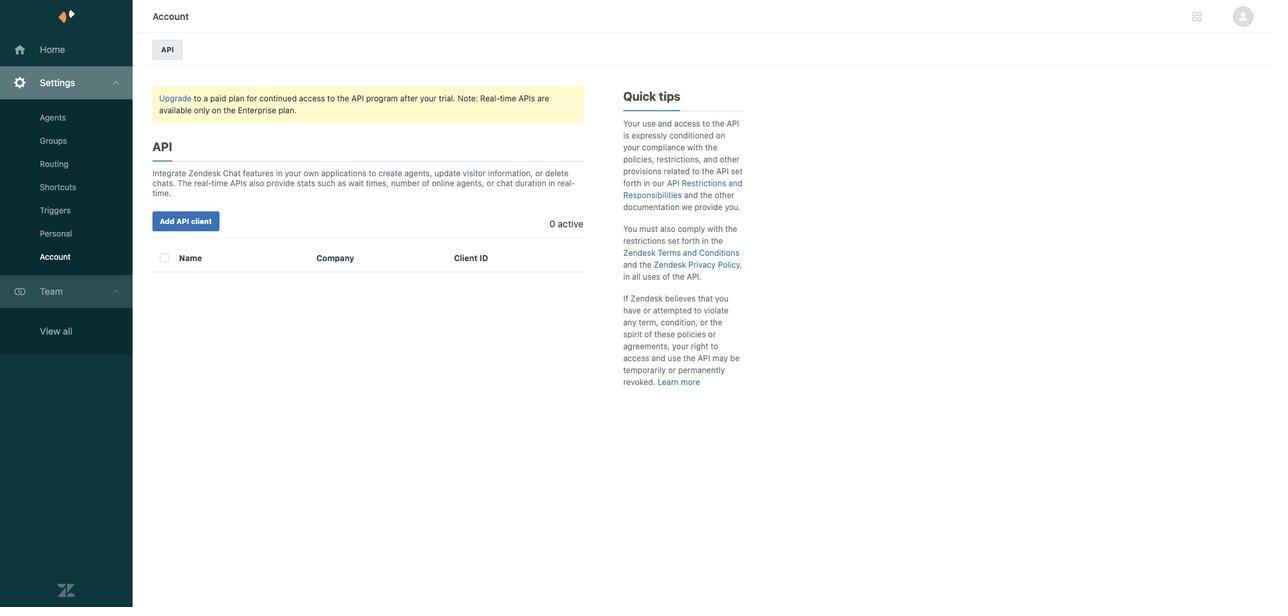 Task type: describe. For each thing, give the bounding box(es) containing it.
client
[[191, 217, 212, 226]]

your
[[624, 119, 640, 129]]

triggers
[[40, 206, 71, 216]]

or up the term,
[[643, 306, 651, 316]]

to inside integrate zendesk chat features in your own applications to create agents, update visitor information, or delete chats. the real-time apis also provide stats such as wait times, number of online agents, or chat duration in real- time.
[[369, 168, 376, 178]]

these
[[654, 330, 675, 340]]

online
[[432, 178, 455, 188]]

to left a
[[194, 94, 201, 103]]

and up the expressly
[[658, 119, 672, 129]]

only
[[194, 105, 210, 115]]

after
[[400, 94, 418, 103]]

upgrade link
[[159, 94, 192, 103]]

of inside if zendesk believes that you have or attempted to violate any term, condition, or the spirit of these policies or agreements, your right to access and use the api may be temporarily or permanently revoked.
[[645, 330, 652, 340]]

0 horizontal spatial agents,
[[405, 168, 432, 178]]

we
[[682, 202, 693, 212]]

and the other documentation we provide you.
[[624, 190, 741, 212]]

zendesk inside if zendesk believes that you have or attempted to violate any term, condition, or the spirit of these policies or agreements, your right to access and use the api may be temporarily or permanently revoked.
[[631, 294, 663, 304]]

access inside to a paid plan for continued access to the api program after your trial. note: real-time apis are available only on the enterprise plan.
[[299, 94, 325, 103]]

trial.
[[439, 94, 456, 103]]

features
[[243, 168, 274, 178]]

also inside you must also comply with the restrictions set forth in the zendesk terms and conditions and the zendesk privacy policy
[[661, 224, 676, 234]]

view
[[40, 326, 60, 337]]

on inside to a paid plan for continued access to the api program after your trial. note: real-time apis are available only on the enterprise plan.
[[212, 105, 221, 115]]

zendesk down restrictions
[[624, 248, 656, 258]]

have
[[624, 306, 641, 316]]

in right the features
[[276, 168, 283, 178]]

upgrade
[[159, 94, 192, 103]]

to up conditioned
[[703, 119, 710, 129]]

note:
[[458, 94, 478, 103]]

learn
[[658, 377, 679, 387]]

available
[[159, 105, 192, 115]]

1 horizontal spatial agents,
[[457, 178, 485, 188]]

or left chat
[[487, 178, 495, 188]]

time inside integrate zendesk chat features in your own applications to create agents, update visitor information, or delete chats. the real-time apis also provide stats such as wait times, number of online agents, or chat duration in real- time.
[[212, 178, 228, 188]]

applications
[[321, 168, 367, 178]]

the down conditioned
[[705, 143, 718, 153]]

shortcuts
[[40, 182, 76, 192]]

the up conditions
[[711, 236, 723, 246]]

may
[[713, 354, 728, 364]]

any
[[624, 318, 637, 328]]

with inside you must also comply with the restrictions set forth in the zendesk terms and conditions and the zendesk privacy policy
[[708, 224, 723, 234]]

view all
[[40, 326, 72, 337]]

provide inside integrate zendesk chat features in your own applications to create agents, update visitor information, or delete chats. the real-time apis also provide stats such as wait times, number of online agents, or chat duration in real- time.
[[267, 178, 295, 188]]

client id
[[454, 253, 488, 263]]

believes
[[665, 294, 696, 304]]

of inside the , in all uses of the api.
[[663, 272, 670, 282]]

,
[[740, 260, 742, 270]]

on inside your use and access to the api is expressly conditioned on your compliance with the policies, restrictions, and other provisions related to the api set forth in our
[[716, 131, 726, 141]]

the up uses
[[640, 260, 652, 270]]

delete
[[545, 168, 569, 178]]

and up zendesk privacy policy link
[[683, 248, 697, 258]]

the
[[178, 178, 192, 188]]

number
[[391, 178, 420, 188]]

, in all uses of the api.
[[624, 260, 742, 282]]

compliance
[[642, 143, 685, 153]]

such
[[318, 178, 336, 188]]

active
[[558, 218, 584, 230]]

integrate zendesk chat features in your own applications to create agents, update visitor information, or delete chats. the real-time apis also provide stats such as wait times, number of online agents, or chat duration in real- time.
[[153, 168, 575, 198]]

a
[[204, 94, 208, 103]]

api inside to a paid plan for continued access to the api program after your trial. note: real-time apis are available only on the enterprise plan.
[[352, 94, 364, 103]]

quick
[[624, 90, 656, 103]]

also inside integrate zendesk chat features in your own applications to create agents, update visitor information, or delete chats. the real-time apis also provide stats such as wait times, number of online agents, or chat duration in real- time.
[[249, 178, 264, 188]]

your inside integrate zendesk chat features in your own applications to create agents, update visitor information, or delete chats. the real-time apis also provide stats such as wait times, number of online agents, or chat duration in real- time.
[[285, 168, 301, 178]]

attempted
[[653, 306, 692, 316]]

0 vertical spatial account
[[153, 11, 189, 22]]

you.
[[725, 202, 741, 212]]

settings
[[40, 77, 75, 88]]

chat
[[497, 178, 513, 188]]

plan.
[[279, 105, 297, 115]]

permanently
[[678, 366, 725, 375]]

visitor
[[463, 168, 486, 178]]

agents
[[40, 113, 66, 123]]

other inside your use and access to the api is expressly conditioned on your compliance with the policies, restrictions, and other provisions related to the api set forth in our
[[720, 155, 740, 165]]

you must also comply with the restrictions set forth in the zendesk terms and conditions and the zendesk privacy policy
[[624, 224, 740, 270]]

that
[[698, 294, 713, 304]]

stats
[[297, 178, 315, 188]]

restrictions
[[624, 236, 666, 246]]

other inside and the other documentation we provide you.
[[715, 190, 735, 200]]

related
[[664, 166, 690, 176]]

if
[[624, 294, 629, 304]]

own
[[304, 168, 319, 178]]

zendesk products image
[[1193, 12, 1202, 21]]

access inside if zendesk believes that you have or attempted to violate any term, condition, or the spirit of these policies or agreements, your right to access and use the api may be temporarily or permanently revoked.
[[624, 354, 650, 364]]

or up learn
[[668, 366, 676, 375]]

learn more
[[658, 377, 700, 387]]

right
[[691, 342, 709, 352]]

api button
[[153, 40, 183, 60]]

you
[[624, 224, 637, 234]]

zendesk inside integrate zendesk chat features in your own applications to create agents, update visitor information, or delete chats. the real-time apis also provide stats such as wait times, number of online agents, or chat duration in real- time.
[[189, 168, 221, 178]]

for
[[247, 94, 257, 103]]

conditioned
[[670, 131, 714, 141]]

learn more link
[[658, 377, 700, 387]]

continued
[[259, 94, 297, 103]]

policies,
[[624, 155, 655, 165]]

to a paid plan for continued access to the api program after your trial. note: real-time apis are available only on the enterprise plan.
[[159, 94, 549, 115]]

privacy
[[689, 260, 716, 270]]

the down right
[[684, 354, 696, 364]]

1 real- from the left
[[194, 178, 212, 188]]

must
[[640, 224, 658, 234]]

are
[[538, 94, 549, 103]]

all inside the , in all uses of the api.
[[632, 272, 641, 282]]

or left delete
[[535, 168, 543, 178]]

in inside you must also comply with the restrictions set forth in the zendesk terms and conditions and the zendesk privacy policy
[[702, 236, 709, 246]]

responsibilities
[[624, 190, 682, 200]]

0
[[550, 218, 556, 230]]

information,
[[488, 168, 533, 178]]

api restrictions and responsibilities
[[624, 178, 743, 200]]

temporarily
[[624, 366, 666, 375]]

chats.
[[153, 178, 175, 188]]

tips
[[659, 90, 681, 103]]



Task type: vqa. For each thing, say whether or not it's contained in the screenshot.
the rightmost Account
yes



Task type: locate. For each thing, give the bounding box(es) containing it.
0 vertical spatial provide
[[267, 178, 295, 188]]

your inside to a paid plan for continued access to the api program after your trial. note: real-time apis are available only on the enterprise plan.
[[420, 94, 437, 103]]

with right comply
[[708, 224, 723, 234]]

1 vertical spatial all
[[63, 326, 72, 337]]

0 vertical spatial use
[[643, 119, 656, 129]]

1 horizontal spatial apis
[[519, 94, 535, 103]]

time left are at the top left of page
[[500, 94, 516, 103]]

of inside integrate zendesk chat features in your own applications to create agents, update visitor information, or delete chats. the real-time apis also provide stats such as wait times, number of online agents, or chat duration in real- time.
[[422, 178, 430, 188]]

our
[[653, 178, 665, 188]]

1 horizontal spatial with
[[708, 224, 723, 234]]

of
[[422, 178, 430, 188], [663, 272, 670, 282], [645, 330, 652, 340]]

and inside and the other documentation we provide you.
[[684, 190, 698, 200]]

apis right the
[[230, 178, 247, 188]]

api restrictions and responsibilities link
[[624, 178, 743, 200]]

of left online
[[422, 178, 430, 188]]

0 horizontal spatial account
[[40, 252, 71, 262]]

1 vertical spatial set
[[668, 236, 680, 246]]

account up api button
[[153, 11, 189, 22]]

1 vertical spatial on
[[716, 131, 726, 141]]

and up we
[[684, 190, 698, 200]]

0 horizontal spatial also
[[249, 178, 264, 188]]

1 vertical spatial use
[[668, 354, 681, 364]]

1 vertical spatial access
[[674, 119, 701, 129]]

policy
[[718, 260, 740, 270]]

0 horizontal spatial provide
[[267, 178, 295, 188]]

and inside if zendesk believes that you have or attempted to violate any term, condition, or the spirit of these policies or agreements, your right to access and use the api may be temporarily or permanently revoked.
[[652, 354, 666, 364]]

client
[[454, 253, 478, 263]]

the down restrictions
[[700, 190, 713, 200]]

1 vertical spatial also
[[661, 224, 676, 234]]

to left create
[[369, 168, 376, 178]]

1 vertical spatial other
[[715, 190, 735, 200]]

1 horizontal spatial provide
[[695, 202, 723, 212]]

2 horizontal spatial of
[[663, 272, 670, 282]]

spirit
[[624, 330, 642, 340]]

zendesk left chat
[[189, 168, 221, 178]]

condition,
[[661, 318, 698, 328]]

apis inside to a paid plan for continued access to the api program after your trial. note: real-time apis are available only on the enterprise plan.
[[519, 94, 535, 103]]

violate
[[704, 306, 729, 316]]

0 horizontal spatial use
[[643, 119, 656, 129]]

restrictions,
[[657, 155, 702, 165]]

0 active
[[550, 218, 584, 230]]

1 vertical spatial account
[[40, 252, 71, 262]]

the up conditioned
[[713, 119, 725, 129]]

enterprise
[[238, 105, 276, 115]]

or down violate
[[700, 318, 708, 328]]

your inside if zendesk believes that you have or attempted to violate any term, condition, or the spirit of these policies or agreements, your right to access and use the api may be temporarily or permanently revoked.
[[672, 342, 689, 352]]

the left 'program'
[[337, 94, 349, 103]]

your down is
[[624, 143, 640, 153]]

add
[[160, 217, 175, 226]]

to down that
[[694, 306, 702, 316]]

forth
[[624, 178, 642, 188], [682, 236, 700, 246]]

other up restrictions
[[720, 155, 740, 165]]

provisions
[[624, 166, 662, 176]]

policies
[[678, 330, 706, 340]]

term,
[[639, 318, 659, 328]]

agents,
[[405, 168, 432, 178], [457, 178, 485, 188]]

of right uses
[[663, 272, 670, 282]]

2 vertical spatial of
[[645, 330, 652, 340]]

0 vertical spatial apis
[[519, 94, 535, 103]]

and up you.
[[729, 178, 743, 188]]

add api client button
[[153, 212, 219, 232]]

1 horizontal spatial of
[[645, 330, 652, 340]]

1 vertical spatial with
[[708, 224, 723, 234]]

access up conditioned
[[674, 119, 701, 129]]

agents, right online
[[457, 178, 485, 188]]

groups
[[40, 136, 67, 146]]

conditions
[[699, 248, 740, 258]]

with down conditioned
[[688, 143, 703, 153]]

1 vertical spatial provide
[[695, 202, 723, 212]]

plan
[[229, 94, 245, 103]]

in right duration
[[549, 178, 555, 188]]

and down agreements,
[[652, 354, 666, 364]]

your use and access to the api is expressly conditioned on your compliance with the policies, restrictions, and other provisions related to the api set forth in our
[[624, 119, 743, 188]]

and down restrictions
[[624, 260, 637, 270]]

0 vertical spatial on
[[212, 105, 221, 115]]

or
[[535, 168, 543, 178], [487, 178, 495, 188], [643, 306, 651, 316], [700, 318, 708, 328], [708, 330, 716, 340], [668, 366, 676, 375]]

0 horizontal spatial time
[[212, 178, 228, 188]]

also right must
[[661, 224, 676, 234]]

quick tips
[[624, 90, 681, 103]]

set
[[731, 166, 743, 176], [668, 236, 680, 246]]

api.
[[687, 272, 702, 282]]

1 vertical spatial of
[[663, 272, 670, 282]]

provide left stats
[[267, 178, 295, 188]]

zendesk terms and conditions link
[[624, 248, 740, 258]]

apis
[[519, 94, 535, 103], [230, 178, 247, 188]]

comply
[[678, 224, 705, 234]]

and inside api restrictions and responsibilities
[[729, 178, 743, 188]]

agreements,
[[624, 342, 670, 352]]

home
[[40, 44, 65, 55]]

0 vertical spatial access
[[299, 94, 325, 103]]

0 horizontal spatial access
[[299, 94, 325, 103]]

times,
[[366, 178, 389, 188]]

1 vertical spatial forth
[[682, 236, 700, 246]]

duration
[[515, 178, 547, 188]]

or up right
[[708, 330, 716, 340]]

team
[[40, 286, 63, 297]]

1 horizontal spatial access
[[624, 354, 650, 364]]

with
[[688, 143, 703, 153], [708, 224, 723, 234]]

1 horizontal spatial use
[[668, 354, 681, 364]]

your left own
[[285, 168, 301, 178]]

0 horizontal spatial real-
[[194, 178, 212, 188]]

to up restrictions
[[692, 166, 700, 176]]

use
[[643, 119, 656, 129], [668, 354, 681, 364]]

with inside your use and access to the api is expressly conditioned on your compliance with the policies, restrictions, and other provisions related to the api set forth in our
[[688, 143, 703, 153]]

0 vertical spatial set
[[731, 166, 743, 176]]

time right the
[[212, 178, 228, 188]]

0 horizontal spatial set
[[668, 236, 680, 246]]

set up "terms"
[[668, 236, 680, 246]]

your left trial.
[[420, 94, 437, 103]]

0 vertical spatial time
[[500, 94, 516, 103]]

account down personal
[[40, 252, 71, 262]]

real- right duration
[[558, 178, 575, 188]]

forth inside your use and access to the api is expressly conditioned on your compliance with the policies, restrictions, and other provisions related to the api set forth in our
[[624, 178, 642, 188]]

2 vertical spatial access
[[624, 354, 650, 364]]

access up the temporarily
[[624, 354, 650, 364]]

use inside your use and access to the api is expressly conditioned on your compliance with the policies, restrictions, and other provisions related to the api set forth in our
[[643, 119, 656, 129]]

the inside and the other documentation we provide you.
[[700, 190, 713, 200]]

0 horizontal spatial on
[[212, 105, 221, 115]]

forth down comply
[[682, 236, 700, 246]]

id
[[480, 253, 488, 263]]

set inside you must also comply with the restrictions set forth in the zendesk terms and conditions and the zendesk privacy policy
[[668, 236, 680, 246]]

the up restrictions
[[702, 166, 714, 176]]

if zendesk believes that you have or attempted to violate any term, condition, or the spirit of these policies or agreements, your right to access and use the api may be temporarily or permanently revoked.
[[624, 294, 740, 387]]

api
[[161, 45, 174, 54], [352, 94, 364, 103], [727, 119, 740, 129], [153, 140, 172, 154], [717, 166, 729, 176], [667, 178, 680, 188], [177, 217, 189, 226], [698, 354, 711, 364]]

2 real- from the left
[[558, 178, 575, 188]]

forth inside you must also comply with the restrictions set forth in the zendesk terms and conditions and the zendesk privacy policy
[[682, 236, 700, 246]]

real-
[[480, 94, 500, 103]]

set up you.
[[731, 166, 743, 176]]

provide inside and the other documentation we provide you.
[[695, 202, 723, 212]]

apis inside integrate zendesk chat features in your own applications to create agents, update visitor information, or delete chats. the real-time apis also provide stats such as wait times, number of online agents, or chat duration in real- time.
[[230, 178, 247, 188]]

use up learn more link
[[668, 354, 681, 364]]

to left 'program'
[[327, 94, 335, 103]]

agents, right create
[[405, 168, 432, 178]]

on
[[212, 105, 221, 115], [716, 131, 726, 141]]

access right continued
[[299, 94, 325, 103]]

1 vertical spatial apis
[[230, 178, 247, 188]]

in up conditions
[[702, 236, 709, 246]]

1 horizontal spatial forth
[[682, 236, 700, 246]]

apis left are at the top left of page
[[519, 94, 535, 103]]

chat
[[223, 168, 241, 178]]

be
[[731, 354, 740, 364]]

use inside if zendesk believes that you have or attempted to violate any term, condition, or the spirit of these policies or agreements, your right to access and use the api may be temporarily or permanently revoked.
[[668, 354, 681, 364]]

0 horizontal spatial of
[[422, 178, 430, 188]]

api inside if zendesk believes that you have or attempted to violate any term, condition, or the spirit of these policies or agreements, your right to access and use the api may be temporarily or permanently revoked.
[[698, 354, 711, 364]]

revoked.
[[624, 377, 656, 387]]

1 horizontal spatial account
[[153, 11, 189, 22]]

all left uses
[[632, 272, 641, 282]]

create
[[379, 168, 402, 178]]

time inside to a paid plan for continued access to the api program after your trial. note: real-time apis are available only on the enterprise plan.
[[500, 94, 516, 103]]

1 horizontal spatial also
[[661, 224, 676, 234]]

0 vertical spatial other
[[720, 155, 740, 165]]

real-
[[194, 178, 212, 188], [558, 178, 575, 188]]

the down plan
[[224, 105, 236, 115]]

forth down provisions
[[624, 178, 642, 188]]

1 horizontal spatial on
[[716, 131, 726, 141]]

the down you.
[[725, 224, 738, 234]]

on right conditioned
[[716, 131, 726, 141]]

2 horizontal spatial access
[[674, 119, 701, 129]]

also
[[249, 178, 264, 188], [661, 224, 676, 234]]

0 horizontal spatial apis
[[230, 178, 247, 188]]

in
[[276, 168, 283, 178], [549, 178, 555, 188], [644, 178, 650, 188], [702, 236, 709, 246], [624, 272, 630, 282]]

your down policies
[[672, 342, 689, 352]]

real- right the
[[194, 178, 212, 188]]

zendesk up have
[[631, 294, 663, 304]]

and up restrictions
[[704, 155, 718, 165]]

to up may
[[711, 342, 718, 352]]

the
[[337, 94, 349, 103], [224, 105, 236, 115], [713, 119, 725, 129], [705, 143, 718, 153], [702, 166, 714, 176], [700, 190, 713, 200], [725, 224, 738, 234], [711, 236, 723, 246], [640, 260, 652, 270], [673, 272, 685, 282], [710, 318, 723, 328], [684, 354, 696, 364]]

0 vertical spatial with
[[688, 143, 703, 153]]

in up if
[[624, 272, 630, 282]]

your inside your use and access to the api is expressly conditioned on your compliance with the policies, restrictions, and other provisions related to the api set forth in our
[[624, 143, 640, 153]]

expressly
[[632, 131, 667, 141]]

1 horizontal spatial real-
[[558, 178, 575, 188]]

update
[[435, 168, 461, 178]]

paid
[[210, 94, 226, 103]]

other up you.
[[715, 190, 735, 200]]

all right view
[[63, 326, 72, 337]]

0 horizontal spatial with
[[688, 143, 703, 153]]

time.
[[153, 188, 171, 198]]

in inside your use and access to the api is expressly conditioned on your compliance with the policies, restrictions, and other provisions related to the api set forth in our
[[644, 178, 650, 188]]

uses
[[643, 272, 661, 282]]

0 horizontal spatial forth
[[624, 178, 642, 188]]

0 horizontal spatial all
[[63, 326, 72, 337]]

0 vertical spatial all
[[632, 272, 641, 282]]

as
[[338, 178, 346, 188]]

all
[[632, 272, 641, 282], [63, 326, 72, 337]]

access
[[299, 94, 325, 103], [674, 119, 701, 129], [624, 354, 650, 364]]

provide right we
[[695, 202, 723, 212]]

documentation
[[624, 202, 680, 212]]

0 vertical spatial of
[[422, 178, 430, 188]]

routing
[[40, 159, 69, 169]]

zendesk down "terms"
[[654, 260, 686, 270]]

the down violate
[[710, 318, 723, 328]]

set inside your use and access to the api is expressly conditioned on your compliance with the policies, restrictions, and other provisions related to the api set forth in our
[[731, 166, 743, 176]]

terms
[[658, 248, 681, 258]]

0 vertical spatial forth
[[624, 178, 642, 188]]

in inside the , in all uses of the api.
[[624, 272, 630, 282]]

api inside api restrictions and responsibilities
[[667, 178, 680, 188]]

program
[[366, 94, 398, 103]]

0 vertical spatial also
[[249, 178, 264, 188]]

zendesk
[[189, 168, 221, 178], [624, 248, 656, 258], [654, 260, 686, 270], [631, 294, 663, 304]]

1 horizontal spatial time
[[500, 94, 516, 103]]

1 vertical spatial time
[[212, 178, 228, 188]]

access inside your use and access to the api is expressly conditioned on your compliance with the policies, restrictions, and other provisions related to the api set forth in our
[[674, 119, 701, 129]]

on down 'paid'
[[212, 105, 221, 115]]

use up the expressly
[[643, 119, 656, 129]]

1 horizontal spatial set
[[731, 166, 743, 176]]

of down the term,
[[645, 330, 652, 340]]

the left api.
[[673, 272, 685, 282]]

to
[[194, 94, 201, 103], [327, 94, 335, 103], [703, 119, 710, 129], [692, 166, 700, 176], [369, 168, 376, 178], [694, 306, 702, 316], [711, 342, 718, 352]]

the inside the , in all uses of the api.
[[673, 272, 685, 282]]

in left our
[[644, 178, 650, 188]]

name
[[179, 253, 202, 263]]

1 horizontal spatial all
[[632, 272, 641, 282]]

also right chat
[[249, 178, 264, 188]]



